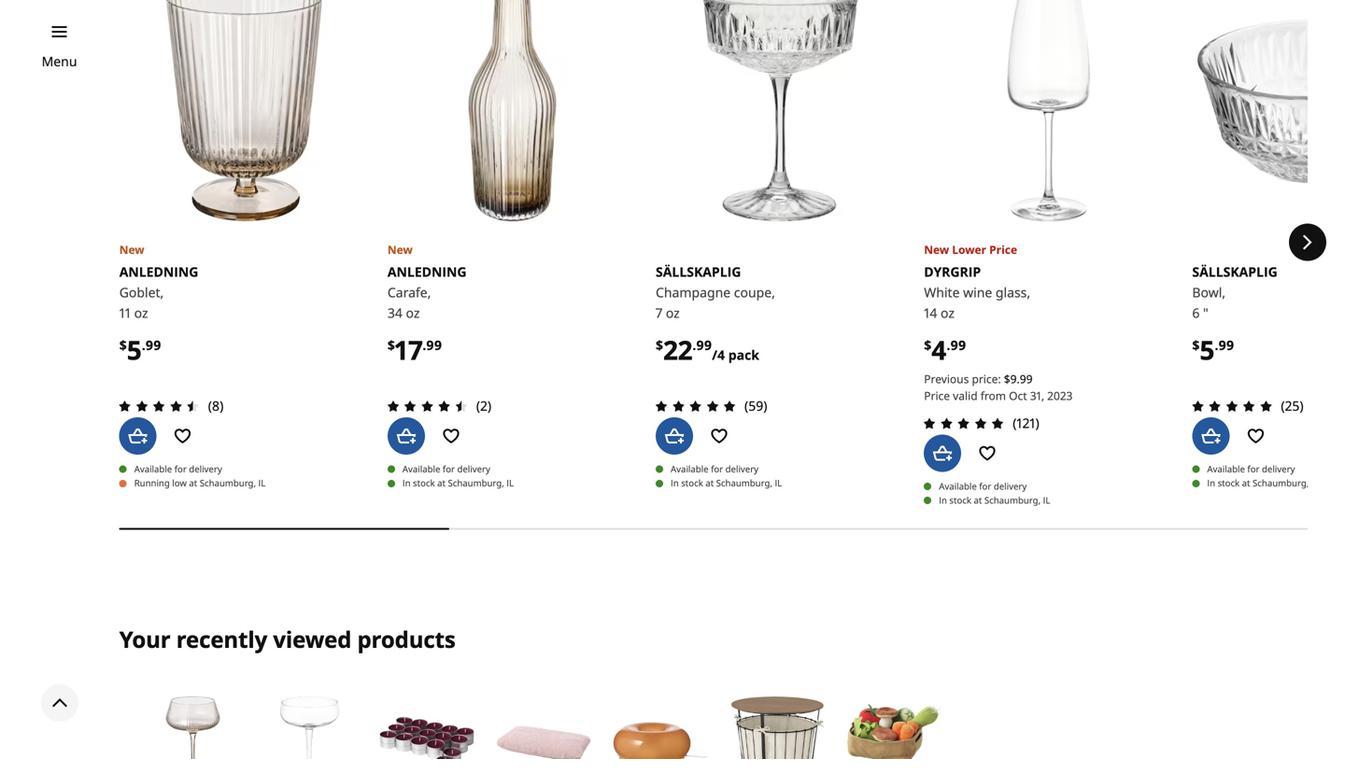 Task type: locate. For each thing, give the bounding box(es) containing it.
99 inside previous price: $ 9 . 99 price valid from oct 31, 2023
[[1020, 371, 1033, 387]]

for down review: 4.8 out of 5 stars. total reviews: 121 image
[[979, 480, 992, 493]]

$ inside $ 22 . 99 /4 pack
[[656, 337, 663, 354]]

in down 'review: 4.5 out of 5 stars. total reviews: 2' image
[[403, 477, 411, 490]]

$ 4 . 99
[[924, 332, 966, 367]]

oz inside the new anledning goblet, 11 oz
[[134, 304, 148, 322]]

glass,
[[996, 283, 1031, 301]]

anledning up 'goblet,'
[[119, 263, 198, 281]]

99 inside $ 17 . 99
[[426, 337, 442, 354]]

anledning for 5
[[119, 263, 198, 281]]

$ 5 . 99
[[119, 332, 161, 367], [1193, 332, 1235, 367]]

sällskaplig inside sällskaplig champagne coupe, 7 oz
[[656, 263, 741, 281]]

. down 'goblet,'
[[142, 337, 145, 354]]

available up "running"
[[134, 463, 172, 475]]

1 vertical spatial price
[[924, 388, 950, 404]]

in down review: 4.8 out of 5 stars. total reviews: 121 image
[[939, 494, 947, 507]]

available down 'review: 4.5 out of 5 stars. total reviews: 2' image
[[403, 463, 440, 475]]

il
[[258, 477, 266, 490], [507, 477, 514, 490], [775, 477, 782, 490], [1312, 477, 1319, 490], [1043, 494, 1051, 507]]

$ 5 . 99 down the 11
[[119, 332, 161, 367]]

available for delivery for (8)
[[134, 463, 222, 475]]

0 horizontal spatial sällskaplig
[[656, 263, 741, 281]]

1 horizontal spatial price
[[990, 242, 1018, 257]]

available for delivery down the review: 4.9 out of 5 stars. total reviews: 59 image
[[671, 463, 759, 475]]

0 horizontal spatial price
[[924, 388, 950, 404]]

1 horizontal spatial anledning
[[388, 263, 467, 281]]

review: 4.9 out of 5 stars. total reviews: 59 image
[[650, 395, 741, 418]]

oz inside sällskaplig champagne coupe, 7 oz
[[666, 304, 680, 322]]

for up low
[[174, 463, 187, 475]]

. down bowl,
[[1215, 337, 1219, 354]]

$ 5 . 99 for 11
[[119, 332, 161, 367]]

. up oct
[[1017, 371, 1020, 387]]

2 horizontal spatial new
[[924, 242, 949, 257]]

0 horizontal spatial new
[[119, 242, 144, 257]]

. inside '$ 4 . 99'
[[947, 337, 951, 354]]

2 anledning from the left
[[388, 263, 467, 281]]

schaumburg, for (121)
[[985, 494, 1041, 507]]

available for delivery for (25)
[[1208, 463, 1295, 475]]

varmblixt led table/wall lamp, orange glass/round image
[[612, 695, 710, 760]]

new for 5
[[119, 242, 144, 257]]

$ 5 . 99 down "
[[1193, 332, 1235, 367]]

$
[[119, 337, 127, 354], [388, 337, 395, 354], [656, 337, 663, 354], [924, 337, 932, 354], [1193, 337, 1200, 354], [1004, 371, 1011, 387]]

$ inside '$ 4 . 99'
[[924, 337, 932, 354]]

0 horizontal spatial 5
[[127, 332, 142, 367]]

new inside "new lower price dyrgrip white wine glass, 14 oz"
[[924, 242, 949, 257]]

. up previous
[[947, 337, 951, 354]]

1 new from the left
[[119, 242, 144, 257]]

99 right 17
[[426, 337, 442, 354]]

in
[[403, 477, 411, 490], [671, 477, 679, 490], [1208, 477, 1216, 490], [939, 494, 947, 507]]

available down the review: 4.9 out of 5 stars. total reviews: 59 image
[[671, 463, 709, 475]]

wine
[[963, 283, 993, 301]]

in down review: 4.9 out of 5 stars. total reviews: 25 image
[[1208, 477, 1216, 490]]

anledning up carafe,
[[388, 263, 467, 281]]

oz right the 11
[[134, 304, 148, 322]]

2 oz from the left
[[406, 304, 420, 322]]

running
[[134, 477, 170, 490]]

99 down 'goblet,'
[[145, 337, 161, 354]]

at down 'review: 4.5 out of 5 stars. total reviews: 2' image
[[437, 477, 446, 490]]

for for (2)
[[443, 463, 455, 475]]

from
[[981, 388, 1006, 404]]

oz right 7
[[666, 304, 680, 322]]

1 anledning from the left
[[119, 263, 198, 281]]

in stock at schaumburg, il down the '(59)'
[[671, 477, 782, 490]]

(25)
[[1281, 397, 1304, 415]]

at down review: 4.9 out of 5 stars. total reviews: 25 image
[[1242, 477, 1251, 490]]

ängesbyn storage table, black/pine light brown stained, 23 5/8 " image
[[729, 695, 827, 760]]

available down review: 4.8 out of 5 stars. total reviews: 121 image
[[939, 480, 977, 493]]

stock down the review: 4.9 out of 5 stars. total reviews: 59 image
[[681, 477, 703, 490]]

available for delivery
[[134, 463, 222, 475], [403, 463, 490, 475], [671, 463, 759, 475], [1208, 463, 1295, 475], [939, 480, 1027, 493]]

3 new from the left
[[924, 242, 949, 257]]

available for delivery down 'review: 4.5 out of 5 stars. total reviews: 2' image
[[403, 463, 490, 475]]

. down carafe,
[[423, 337, 426, 354]]

4 oz from the left
[[941, 304, 955, 322]]

$ inside $ 17 . 99
[[388, 337, 395, 354]]

for down 'review: 4.5 out of 5 stars. total reviews: 2' image
[[443, 463, 455, 475]]

coupe,
[[734, 283, 775, 301]]

your
[[119, 625, 171, 655]]

delivery for (59)
[[726, 463, 759, 475]]

1 sällskaplig from the left
[[656, 263, 741, 281]]

1 5 from the left
[[127, 332, 142, 367]]

for for (59)
[[711, 463, 723, 475]]

available for delivery for (59)
[[671, 463, 759, 475]]

5 for "
[[1200, 332, 1215, 367]]

new inside the new anledning goblet, 11 oz
[[119, 242, 144, 257]]

99 right '4'
[[951, 337, 966, 354]]

oz inside "new lower price dyrgrip white wine glass, 14 oz"
[[941, 304, 955, 322]]

stock down 'review: 4.5 out of 5 stars. total reviews: 2' image
[[413, 477, 435, 490]]

for
[[174, 463, 187, 475], [443, 463, 455, 475], [711, 463, 723, 475], [1248, 463, 1260, 475], [979, 480, 992, 493]]

at right low
[[189, 477, 197, 490]]

review: 4.9 out of 5 stars. total reviews: 25 image
[[1187, 395, 1278, 418]]

99 inside '$ 4 . 99'
[[951, 337, 966, 354]]

new anledning carafe, 34 oz
[[388, 242, 467, 322]]

il for (25)
[[1312, 477, 1319, 490]]

at down review: 4.8 out of 5 stars. total reviews: 121 image
[[974, 494, 982, 507]]

$ down the 11
[[119, 337, 127, 354]]

(121)
[[1013, 414, 1040, 432]]

viewed
[[273, 625, 352, 655]]

schaumburg, down (25)
[[1253, 477, 1309, 490]]

at
[[189, 477, 197, 490], [437, 477, 446, 490], [706, 477, 714, 490], [1242, 477, 1251, 490], [974, 494, 982, 507]]

99 right 22
[[696, 337, 712, 354]]

review: 4.8 out of 5 stars. total reviews: 121 image
[[919, 412, 1009, 435]]

price inside "new lower price dyrgrip white wine glass, 14 oz"
[[990, 242, 1018, 257]]

5
[[127, 332, 142, 367], [1200, 332, 1215, 367]]

$ down 7
[[656, 337, 663, 354]]

available for delivery for (121)
[[939, 480, 1027, 493]]

in for 17
[[403, 477, 411, 490]]

in stock at schaumburg, il
[[403, 477, 514, 490], [671, 477, 782, 490], [1208, 477, 1319, 490], [939, 494, 1051, 507]]

1 horizontal spatial 5
[[1200, 332, 1215, 367]]

2 new from the left
[[388, 242, 413, 257]]

schaumburg, for (8)
[[200, 477, 256, 490]]

99 down sällskaplig bowl, 6 "
[[1219, 337, 1235, 354]]

for down the review: 4.9 out of 5 stars. total reviews: 59 image
[[711, 463, 723, 475]]

1 horizontal spatial new
[[388, 242, 413, 257]]

stock down review: 4.8 out of 5 stars. total reviews: 121 image
[[950, 494, 972, 507]]

lurvig cushion, pink, 24 ½x39 ¼ " image
[[495, 695, 593, 760]]

schaumburg, for (25)
[[1253, 477, 1309, 490]]

0 vertical spatial price
[[990, 242, 1018, 257]]

available for delivery down review: 4.9 out of 5 stars. total reviews: 25 image
[[1208, 463, 1295, 475]]

in down the review: 4.9 out of 5 stars. total reviews: 59 image
[[671, 477, 679, 490]]

2 5 from the left
[[1200, 332, 1215, 367]]

price right lower in the right of the page
[[990, 242, 1018, 257]]

for down review: 4.9 out of 5 stars. total reviews: 25 image
[[1248, 463, 1260, 475]]

1 horizontal spatial sällskaplig
[[1193, 263, 1278, 281]]

schaumburg, down (2)
[[448, 477, 504, 490]]

scrollbar
[[119, 515, 1308, 543]]

. for new anledning carafe, 34 oz
[[423, 337, 426, 354]]

schaumburg, down the "(121)"
[[985, 494, 1041, 507]]

5 down the 11
[[127, 332, 142, 367]]

$ down '14'
[[924, 337, 932, 354]]

price down previous
[[924, 388, 950, 404]]

$ for new lower price dyrgrip white wine glass, 14 oz
[[924, 337, 932, 354]]

99 right the 9
[[1020, 371, 1033, 387]]

1 $ 5 . 99 from the left
[[119, 332, 161, 367]]

available for delivery down review: 4.8 out of 5 stars. total reviews: 121 image
[[939, 480, 1027, 493]]

available for (2)
[[403, 463, 440, 475]]

$ for new anledning carafe, 34 oz
[[388, 337, 395, 354]]

7
[[656, 304, 663, 322]]

$ down '34'
[[388, 337, 395, 354]]

valid
[[953, 388, 978, 404]]

review: 4.5 out of 5 stars. total reviews: 2 image
[[382, 395, 473, 418]]

price
[[990, 242, 1018, 257], [924, 388, 950, 404]]

oz
[[134, 304, 148, 322], [406, 304, 420, 322], [666, 304, 680, 322], [941, 304, 955, 322]]

schaumburg, down the '(59)'
[[716, 477, 773, 490]]

delivery down the '(59)'
[[726, 463, 759, 475]]

delivery down (2)
[[457, 463, 490, 475]]

0 horizontal spatial anledning
[[119, 263, 198, 281]]

stock
[[413, 477, 435, 490], [681, 477, 703, 490], [1218, 477, 1240, 490], [950, 494, 972, 507]]

sällskaplig
[[656, 263, 741, 281], [1193, 263, 1278, 281]]

delivery down the "(121)"
[[994, 480, 1027, 493]]

delivery down (25)
[[1262, 463, 1295, 475]]

oz right '14'
[[941, 304, 955, 322]]

price inside previous price: $ 9 . 99 price valid from oct 31, 2023
[[924, 388, 950, 404]]

in stock at schaumburg, il down review: 4.8 out of 5 stars. total reviews: 121 image
[[939, 494, 1051, 507]]

0 horizontal spatial $ 5 . 99
[[119, 332, 161, 367]]

. inside $ 17 . 99
[[423, 337, 426, 354]]

new inside new anledning carafe, 34 oz
[[388, 242, 413, 257]]

sällskaplig up champagne
[[656, 263, 741, 281]]

.
[[142, 337, 145, 354], [423, 337, 426, 354], [693, 337, 696, 354], [947, 337, 951, 354], [1215, 337, 1219, 354], [1017, 371, 1020, 387]]

stock for 22
[[681, 477, 703, 490]]

stock down review: 4.9 out of 5 stars. total reviews: 25 image
[[1218, 477, 1240, 490]]

$ 22 . 99 /4 pack
[[656, 332, 760, 367]]

new up 'goblet,'
[[119, 242, 144, 257]]

in for 5
[[1208, 477, 1216, 490]]

5 down "
[[1200, 332, 1215, 367]]

stock for 5
[[1218, 477, 1240, 490]]

oz inside new anledning carafe, 34 oz
[[406, 304, 420, 322]]

. left /4
[[693, 337, 696, 354]]

in stock at schaumburg, il down (25)
[[1208, 477, 1319, 490]]

new up carafe,
[[388, 242, 413, 257]]

delivery
[[189, 463, 222, 475], [457, 463, 490, 475], [726, 463, 759, 475], [1262, 463, 1295, 475], [994, 480, 1027, 493]]

anledning
[[119, 263, 198, 281], [388, 263, 467, 281]]

available for (8)
[[134, 463, 172, 475]]

at for (2)
[[437, 477, 446, 490]]

2 sällskaplig from the left
[[1193, 263, 1278, 281]]

$ down 6
[[1193, 337, 1200, 354]]

1 horizontal spatial $ 5 . 99
[[1193, 332, 1235, 367]]

sällskaplig up bowl,
[[1193, 263, 1278, 281]]

schaumburg,
[[200, 477, 256, 490], [448, 477, 504, 490], [716, 477, 773, 490], [1253, 477, 1309, 490], [985, 494, 1041, 507]]

delivery up running low at schaumburg, il
[[189, 463, 222, 475]]

in stock at schaumburg, il down (2)
[[403, 477, 514, 490]]

oz right '34'
[[406, 304, 420, 322]]

delivery for (8)
[[189, 463, 222, 475]]

22
[[663, 332, 693, 367]]

2 $ 5 . 99 from the left
[[1193, 332, 1235, 367]]

available
[[134, 463, 172, 475], [403, 463, 440, 475], [671, 463, 709, 475], [1208, 463, 1245, 475], [939, 480, 977, 493]]

(2)
[[476, 397, 492, 415]]

new
[[119, 242, 144, 257], [388, 242, 413, 257], [924, 242, 949, 257]]

new up dyrgrip
[[924, 242, 949, 257]]

99 for new lower price dyrgrip white wine glass, 14 oz
[[951, 337, 966, 354]]

$ up oct
[[1004, 371, 1011, 387]]

at down the review: 4.9 out of 5 stars. total reviews: 59 image
[[706, 477, 714, 490]]

sällskaplig for 5
[[1193, 263, 1278, 281]]

new for 4
[[924, 242, 949, 257]]

3 oz from the left
[[666, 304, 680, 322]]

available down review: 4.9 out of 5 stars. total reviews: 25 image
[[1208, 463, 1245, 475]]

. for new lower price dyrgrip white wine glass, 14 oz
[[947, 337, 951, 354]]

available for delivery up low
[[134, 463, 222, 475]]

1 oz from the left
[[134, 304, 148, 322]]

schaumburg, right low
[[200, 477, 256, 490]]

pack
[[729, 346, 760, 364]]

schaumburg, for (2)
[[448, 477, 504, 490]]

new anledning goblet, 11 oz
[[119, 242, 198, 322]]

17
[[395, 332, 423, 367]]

99
[[145, 337, 161, 354], [426, 337, 442, 354], [696, 337, 712, 354], [951, 337, 966, 354], [1219, 337, 1235, 354], [1020, 371, 1033, 387]]



Task type: vqa. For each thing, say whether or not it's contained in the screenshot.
"$" inside $ 4 . 99
yes



Task type: describe. For each thing, give the bounding box(es) containing it.
at for (121)
[[974, 494, 982, 507]]

$ for sällskaplig bowl, 6 "
[[1193, 337, 1200, 354]]

available for (25)
[[1208, 463, 1245, 475]]

11
[[119, 304, 131, 322]]

/4
[[712, 346, 725, 364]]

delivery for (25)
[[1262, 463, 1295, 475]]

dyrgrip
[[924, 263, 981, 281]]

for for (8)
[[174, 463, 187, 475]]

14
[[924, 304, 938, 322]]

. inside previous price: $ 9 . 99 price valid from oct 31, 2023
[[1017, 371, 1020, 387]]

sällskaplig champagne coupe, 7 oz
[[656, 263, 775, 322]]

99 inside $ 22 . 99 /4 pack
[[696, 337, 712, 354]]

in stock at schaumburg, il for 4
[[939, 494, 1051, 507]]

available for delivery for (2)
[[403, 463, 490, 475]]

white
[[924, 283, 960, 301]]

sällskaplig for 22
[[656, 263, 741, 281]]

. for sällskaplig bowl, 6 "
[[1215, 337, 1219, 354]]

in for 22
[[671, 477, 679, 490]]

99 for new anledning carafe, 34 oz
[[426, 337, 442, 354]]

4
[[932, 332, 947, 367]]

new lower price dyrgrip white wine glass, 14 oz
[[924, 242, 1031, 322]]

oct
[[1009, 388, 1027, 404]]

$ 5 . 99 for "
[[1193, 332, 1235, 367]]

$ 17 . 99
[[388, 332, 442, 367]]

oz for 5
[[134, 304, 148, 322]]

6
[[1193, 304, 1200, 322]]

lower
[[952, 242, 987, 257]]

5 for 11
[[127, 332, 142, 367]]

new for 17
[[388, 242, 413, 257]]

previous price: $ 9 . 99 price valid from oct 31, 2023
[[924, 371, 1073, 404]]

"
[[1203, 304, 1209, 322]]

il for (2)
[[507, 477, 514, 490]]

menu
[[42, 52, 77, 70]]

available for (59)
[[671, 463, 709, 475]]

99 for sällskaplig bowl, 6 "
[[1219, 337, 1235, 354]]

2023
[[1048, 388, 1073, 404]]

. inside $ 22 . 99 /4 pack
[[693, 337, 696, 354]]

available for (121)
[[939, 480, 977, 493]]

9
[[1011, 371, 1017, 387]]

oz for 22
[[666, 304, 680, 322]]

in stock at schaumburg, il for 22
[[671, 477, 782, 490]]

$ inside previous price: $ 9 . 99 price valid from oct 31, 2023
[[1004, 371, 1011, 387]]

il for (121)
[[1043, 494, 1051, 507]]

duktig 14-piece vegetables set image
[[846, 695, 944, 760]]

in stock at schaumburg, il for 5
[[1208, 477, 1319, 490]]

anledning goblet, light brown, 11 oz image
[[119, 0, 369, 226]]

il for (8)
[[258, 477, 266, 490]]

menu button
[[42, 51, 77, 72]]

recently
[[176, 625, 267, 655]]

in for 4
[[939, 494, 947, 507]]

il for (59)
[[775, 477, 782, 490]]

price:
[[972, 371, 1001, 387]]

anledning carafe, light brown, 34 oz image
[[388, 0, 637, 226]]

anledning for 17
[[388, 263, 467, 281]]

stock for 4
[[950, 494, 972, 507]]

99 for new anledning goblet, 11 oz
[[145, 337, 161, 354]]

for for (121)
[[979, 480, 992, 493]]

for for (25)
[[1248, 463, 1260, 475]]

delivery for (2)
[[457, 463, 490, 475]]

34
[[388, 304, 403, 322]]

at for (8)
[[189, 477, 197, 490]]

(59)
[[745, 397, 768, 415]]

at for (59)
[[706, 477, 714, 490]]

champagne
[[656, 283, 731, 301]]

anledning champagne coupe, light brown, 9 oz image
[[144, 695, 242, 760]]

sällskaplig bowl, clear glass/patterned, 6 " image
[[1193, 0, 1345, 226]]

storhet champagne coupe, clear glass, 10 oz image
[[261, 695, 359, 760]]

dyrgrip white wine glass, clear glass, 14 oz image
[[924, 0, 1174, 226]]

stock for 17
[[413, 477, 435, 490]]

low
[[172, 477, 187, 490]]

previous
[[924, 371, 969, 387]]

at for (25)
[[1242, 477, 1251, 490]]

$ for new anledning goblet, 11 oz
[[119, 337, 127, 354]]

your recently viewed products
[[119, 625, 456, 655]]

goblet,
[[119, 283, 164, 301]]

störtskön scented tealight, berries/red, 3.5 hr image
[[378, 695, 476, 760]]

31,
[[1030, 388, 1045, 404]]

oz for 17
[[406, 304, 420, 322]]

review: 4.5 out of 5 stars. total reviews: 8 image
[[114, 395, 204, 418]]

sällskaplig champagne coupe, clear glass/patterned, 7 oz image
[[656, 0, 906, 226]]

schaumburg, for (59)
[[716, 477, 773, 490]]

sällskaplig bowl, 6 "
[[1193, 263, 1278, 322]]

bowl,
[[1193, 283, 1226, 301]]

in stock at schaumburg, il for 17
[[403, 477, 514, 490]]

(8)
[[208, 397, 224, 415]]

running low at schaumburg, il
[[134, 477, 266, 490]]

delivery for (121)
[[994, 480, 1027, 493]]

products
[[357, 625, 456, 655]]

. for new anledning goblet, 11 oz
[[142, 337, 145, 354]]

carafe,
[[388, 283, 431, 301]]



